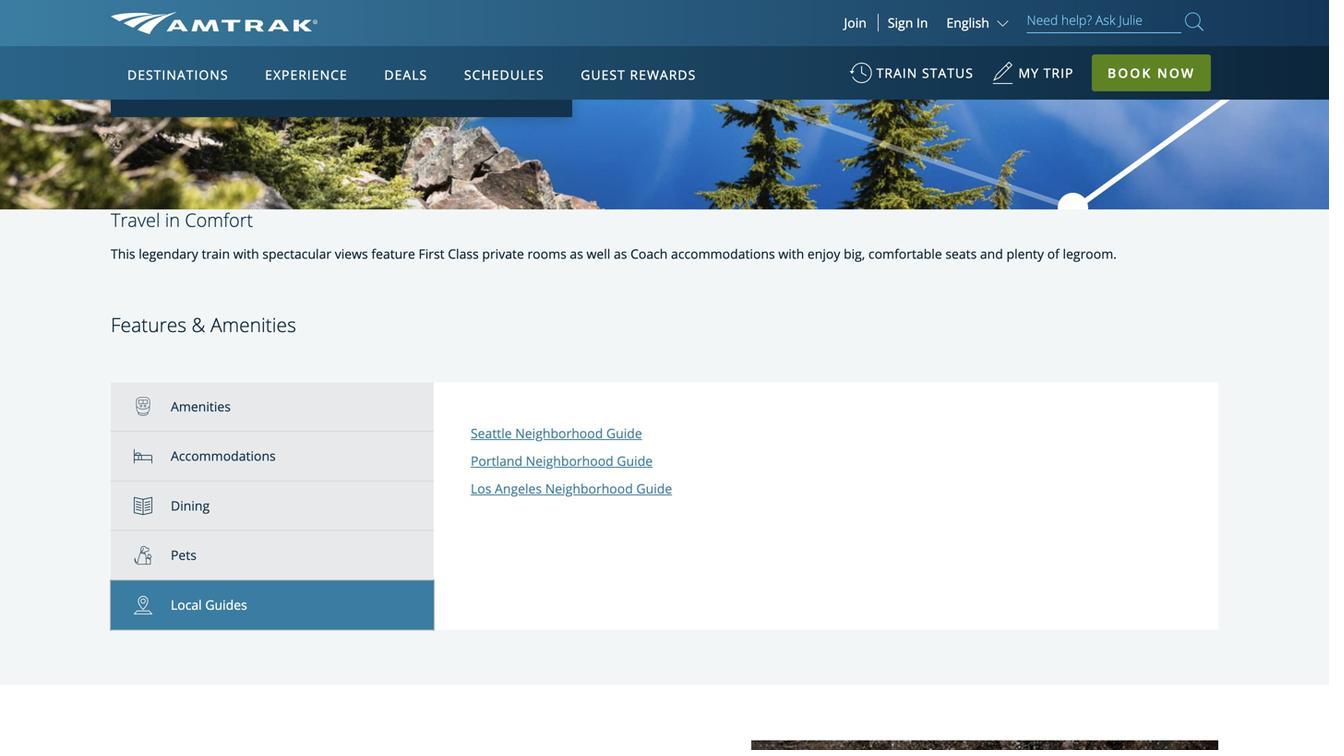 Task type: vqa. For each thing, say whether or not it's contained in the screenshot.
800-
no



Task type: locate. For each thing, give the bounding box(es) containing it.
0 horizontal spatial with
[[233, 245, 259, 263]]

Please enter your search item search field
[[1027, 9, 1182, 33]]

2 vertical spatial guide
[[637, 480, 672, 498]]

with right train at the left top of the page
[[233, 245, 259, 263]]

as right the well
[[614, 245, 627, 263]]

amenities inside button
[[171, 398, 231, 415]]

1 horizontal spatial with
[[779, 245, 805, 263]]

schedules
[[464, 66, 544, 84]]

feature
[[372, 245, 415, 263]]

this legendary train with spectacular views feature first class private rooms as well as coach accommodations with enjoy big, comfortable seats and plenty of legroom.
[[111, 245, 1117, 263]]

book now button
[[1092, 54, 1212, 91]]

guest
[[581, 66, 626, 84]]

legendary
[[139, 245, 198, 263]]

map
[[323, 62, 361, 82]]

guest rewards
[[581, 66, 697, 84]]

private
[[482, 245, 524, 263]]

los angeles neighborhood guide link
[[471, 480, 672, 498]]

and
[[981, 245, 1004, 263]]

1 as from the left
[[570, 245, 584, 263]]

application
[[180, 154, 623, 413]]

1 vertical spatial guide
[[617, 452, 653, 470]]

neighborhood for portland
[[526, 452, 614, 470]]

pets button
[[111, 532, 434, 581]]

0 vertical spatial neighborhood
[[516, 425, 603, 442]]

big,
[[844, 245, 866, 263]]

pets
[[171, 547, 197, 564]]

guide for seattle neighborhood guide
[[607, 425, 642, 442]]

1 vertical spatial neighborhood
[[526, 452, 614, 470]]

this
[[111, 245, 135, 263]]

1 vertical spatial amenities
[[171, 398, 231, 415]]

1 with from the left
[[233, 245, 259, 263]]

seattle neighborhood guide
[[471, 425, 642, 442]]

enjoy
[[808, 245, 841, 263]]

with
[[233, 245, 259, 263], [779, 245, 805, 263]]

destinations button
[[120, 49, 236, 101]]

spectacular
[[263, 245, 332, 263]]

experience button
[[258, 49, 355, 101]]

neighborhood
[[516, 425, 603, 442], [526, 452, 614, 470], [546, 480, 633, 498]]

join
[[844, 14, 867, 31]]

local guides
[[171, 597, 247, 614]]

trip
[[1044, 64, 1074, 82]]

amenities
[[211, 312, 296, 338], [171, 398, 231, 415]]

as
[[570, 245, 584, 263], [614, 245, 627, 263]]

class
[[448, 245, 479, 263]]

join button
[[833, 14, 879, 31]]

neighborhood down the portland neighborhood guide
[[546, 480, 633, 498]]

my trip
[[1019, 64, 1074, 82]]

list
[[111, 383, 434, 630]]

pictoral icon for bed image
[[134, 447, 171, 466]]

map button
[[148, 55, 536, 90]]

application inside banner
[[180, 154, 623, 413]]

dining
[[171, 497, 210, 515]]

travel
[[111, 207, 160, 233]]

deals button
[[377, 49, 435, 101]]

train status
[[877, 64, 974, 82]]

amenities right &
[[211, 312, 296, 338]]

my trip button
[[992, 55, 1074, 101]]

dining button
[[111, 482, 434, 532]]

plenty
[[1007, 245, 1044, 263]]

0 horizontal spatial as
[[570, 245, 584, 263]]

1 horizontal spatial as
[[614, 245, 627, 263]]

banner
[[0, 0, 1330, 426]]

0 vertical spatial amenities
[[211, 312, 296, 338]]

accommodations
[[671, 245, 775, 263]]

local guides button
[[111, 581, 434, 630]]

sign in button
[[888, 14, 928, 31]]

2 with from the left
[[779, 245, 805, 263]]

&
[[192, 312, 205, 338]]

0 vertical spatial guide
[[607, 425, 642, 442]]

pictoral icon for pets image
[[134, 547, 171, 565]]

seattle
[[471, 425, 512, 442]]

neighborhood up los angeles neighborhood guide
[[526, 452, 614, 470]]

neighborhood up portland neighborhood guide link
[[516, 425, 603, 442]]

amenities up accommodations
[[171, 398, 231, 415]]

portland
[[471, 452, 523, 470]]

book
[[1108, 64, 1153, 82]]

sign in
[[888, 14, 928, 31]]

views
[[335, 245, 368, 263]]

2 as from the left
[[614, 245, 627, 263]]

coach
[[631, 245, 668, 263]]

guide
[[607, 425, 642, 442], [617, 452, 653, 470], [637, 480, 672, 498]]

as left the well
[[570, 245, 584, 263]]

guide for portland neighborhood guide
[[617, 452, 653, 470]]

with left the enjoy
[[779, 245, 805, 263]]



Task type: describe. For each thing, give the bounding box(es) containing it.
rewards
[[630, 66, 697, 84]]

seattle neighborhood guide link
[[471, 425, 642, 442]]

accommodations
[[171, 448, 276, 465]]

schedules link
[[457, 46, 552, 100]]

banner containing join
[[0, 0, 1330, 426]]

travel in comfort
[[111, 207, 253, 233]]

train
[[202, 245, 230, 263]]

pictoral icon for menu image
[[134, 497, 171, 516]]

in
[[917, 14, 928, 31]]

guest rewards button
[[574, 49, 704, 101]]

first
[[419, 245, 445, 263]]

status
[[923, 64, 974, 82]]

book now
[[1108, 64, 1196, 82]]

now
[[1158, 64, 1196, 82]]

portland neighborhood guide
[[471, 452, 653, 470]]

2 vertical spatial neighborhood
[[546, 480, 633, 498]]

sign
[[888, 14, 914, 31]]

local guides list item
[[111, 581, 434, 630]]

amtrak image
[[111, 12, 318, 34]]

comfortable
[[869, 245, 943, 263]]

train status link
[[850, 55, 974, 101]]

in
[[165, 207, 180, 233]]

search icon image
[[1186, 9, 1204, 34]]

angeles
[[495, 480, 542, 498]]

train
[[877, 64, 918, 82]]

well
[[587, 245, 611, 263]]

guides
[[205, 597, 247, 614]]

portland neighborhood guide link
[[471, 452, 653, 470]]

neighborhood for seattle
[[516, 425, 603, 442]]

deals
[[385, 66, 428, 84]]

los
[[471, 480, 492, 498]]

list containing amenities
[[111, 383, 434, 630]]

experience
[[265, 66, 348, 84]]

local
[[171, 597, 202, 614]]

accommodations button
[[111, 432, 434, 482]]

of
[[1048, 245, 1060, 263]]

features
[[111, 312, 187, 338]]

english
[[947, 14, 990, 31]]

los angeles neighborhood guide
[[471, 480, 672, 498]]

my
[[1019, 64, 1040, 82]]

features & amenities
[[111, 312, 296, 338]]

pictoral icon for local-guides image
[[134, 596, 171, 615]]

comfort
[[185, 207, 253, 233]]

seats
[[946, 245, 977, 263]]

legroom.
[[1063, 245, 1117, 263]]

pictoral icon for train image
[[134, 398, 171, 416]]

regions map image
[[180, 154, 623, 413]]

destinations
[[127, 66, 229, 84]]

amenities button
[[111, 383, 434, 432]]

english button
[[947, 14, 1014, 31]]

rooms
[[528, 245, 567, 263]]



